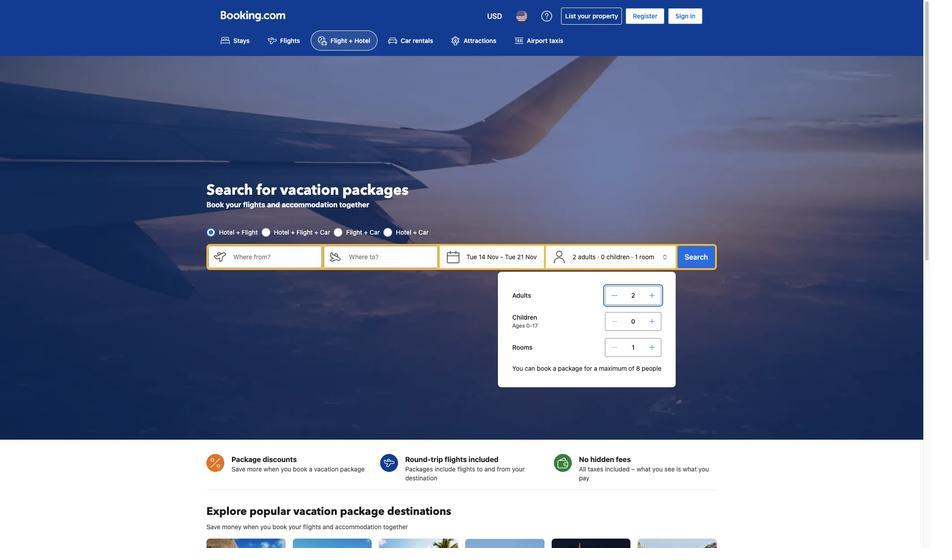 Task type: locate. For each thing, give the bounding box(es) containing it.
book down popular
[[273, 523, 287, 531]]

nov right the "21" on the top right
[[526, 253, 537, 261]]

your
[[578, 12, 591, 20], [226, 201, 241, 209], [512, 466, 525, 473], [289, 523, 302, 531]]

nov
[[487, 253, 499, 261], [526, 253, 537, 261]]

1 horizontal spatial book
[[293, 466, 307, 473]]

save left money
[[207, 523, 220, 531]]

rooms
[[513, 344, 533, 351]]

what
[[637, 466, 651, 473], [683, 466, 697, 473]]

included inside 'no hidden fees all taxes included – what you see is what you pay'
[[605, 466, 630, 473]]

1 vertical spatial and
[[485, 466, 495, 473]]

and inside round-trip flights included packages include flights to and from your destination
[[485, 466, 495, 473]]

17
[[533, 323, 538, 329]]

sign in link
[[669, 8, 703, 24]]

together down packages
[[339, 201, 370, 209]]

1 horizontal spatial together
[[383, 523, 408, 531]]

airport
[[527, 37, 548, 44]]

1 vertical spatial together
[[383, 523, 408, 531]]

0 horizontal spatial when
[[243, 523, 259, 531]]

explore
[[207, 505, 247, 519]]

1 horizontal spatial what
[[683, 466, 697, 473]]

tue left 14
[[467, 253, 477, 261]]

1 vertical spatial accommodation
[[335, 523, 382, 531]]

2 left adults
[[573, 253, 577, 261]]

0 vertical spatial book
[[537, 365, 552, 372]]

+ for flight + hotel
[[349, 37, 353, 44]]

search
[[207, 180, 253, 200], [685, 253, 708, 261]]

vacation inside package discounts save more when you book a vacation package
[[314, 466, 339, 473]]

0 vertical spatial when
[[264, 466, 279, 473]]

0 vertical spatial included
[[469, 456, 499, 464]]

your right book
[[226, 201, 241, 209]]

vacation inside search for vacation packages book your flights and accommodation together
[[280, 180, 339, 200]]

you
[[281, 466, 291, 473], [653, 466, 663, 473], [699, 466, 709, 473], [260, 523, 271, 531]]

can
[[525, 365, 535, 372]]

book right the can
[[537, 365, 552, 372]]

when inside explore popular vacation package destinations save money when you book your flights and accommodation together
[[243, 523, 259, 531]]

2 for 2
[[632, 292, 635, 299]]

flights link
[[261, 30, 307, 51]]

1 vertical spatial save
[[207, 523, 220, 531]]

see
[[665, 466, 675, 473]]

flight
[[331, 37, 347, 44], [242, 228, 258, 236], [297, 228, 313, 236], [346, 228, 363, 236]]

vacation for packages
[[280, 180, 339, 200]]

Where to? field
[[342, 246, 438, 268]]

1 horizontal spatial for
[[585, 365, 593, 372]]

book down the discounts
[[293, 466, 307, 473]]

flights
[[243, 201, 265, 209], [445, 456, 467, 464], [458, 466, 475, 473], [303, 523, 321, 531]]

1 horizontal spatial a
[[553, 365, 557, 372]]

hotel
[[355, 37, 370, 44], [219, 228, 235, 236], [274, 228, 289, 236], [396, 228, 411, 236]]

pay
[[579, 474, 590, 482]]

1 vertical spatial package
[[340, 466, 365, 473]]

save
[[232, 466, 246, 473], [207, 523, 220, 531]]

0 vertical spatial vacation
[[280, 180, 339, 200]]

0 horizontal spatial search
[[207, 180, 253, 200]]

0 vertical spatial and
[[267, 201, 280, 209]]

search for search for vacation packages book your flights and accommodation together
[[207, 180, 253, 200]]

car rentals link
[[381, 30, 441, 51]]

0 horizontal spatial nov
[[487, 253, 499, 261]]

taxes
[[588, 466, 604, 473]]

search inside 'search' button
[[685, 253, 708, 261]]

0 horizontal spatial 2
[[573, 253, 577, 261]]

1 vertical spatial 0
[[632, 318, 636, 325]]

save down the package
[[232, 466, 246, 473]]

register
[[633, 12, 658, 20]]

taxis
[[550, 37, 564, 44]]

package
[[232, 456, 261, 464]]

2 vertical spatial book
[[273, 523, 287, 531]]

1 horizontal spatial tue
[[505, 253, 516, 261]]

package discounts save more when you book a vacation package
[[232, 456, 365, 473]]

usd button
[[482, 5, 508, 27]]

0 horizontal spatial save
[[207, 523, 220, 531]]

0 horizontal spatial for
[[257, 180, 277, 200]]

packages
[[343, 180, 409, 200]]

1 horizontal spatial nov
[[526, 253, 537, 261]]

2 horizontal spatial and
[[485, 466, 495, 473]]

you inside package discounts save more when you book a vacation package
[[281, 466, 291, 473]]

1 vertical spatial vacation
[[314, 466, 339, 473]]

included
[[469, 456, 499, 464], [605, 466, 630, 473]]

stays link
[[214, 30, 257, 51]]

+
[[349, 37, 353, 44], [236, 228, 240, 236], [291, 228, 295, 236], [315, 228, 318, 236], [364, 228, 368, 236], [413, 228, 417, 236]]

adults
[[513, 292, 531, 299]]

1 horizontal spatial and
[[323, 523, 334, 531]]

rentals
[[413, 37, 433, 44]]

for inside search for vacation packages book your flights and accommodation together
[[257, 180, 277, 200]]

0 vertical spatial 2
[[573, 253, 577, 261]]

–
[[632, 466, 635, 473]]

your right "from"
[[512, 466, 525, 473]]

1 horizontal spatial 2
[[632, 292, 635, 299]]

children ages 0-17
[[513, 314, 538, 329]]

+ for hotel + flight + car
[[291, 228, 295, 236]]

0 horizontal spatial included
[[469, 456, 499, 464]]

no
[[579, 456, 589, 464]]

0 vertical spatial package
[[558, 365, 583, 372]]

1 horizontal spatial save
[[232, 466, 246, 473]]

0 vertical spatial search
[[207, 180, 253, 200]]

1 vertical spatial when
[[243, 523, 259, 531]]

1 vertical spatial 2
[[632, 292, 635, 299]]

when
[[264, 466, 279, 473], [243, 523, 259, 531]]

children
[[513, 314, 537, 321]]

hotel + flight + car
[[274, 228, 330, 236]]

round-
[[405, 456, 431, 464]]

accommodation
[[282, 201, 338, 209], [335, 523, 382, 531]]

0 horizontal spatial a
[[309, 466, 313, 473]]

2
[[573, 253, 577, 261], [632, 292, 635, 299]]

and
[[267, 201, 280, 209], [485, 466, 495, 473], [323, 523, 334, 531]]

what right is
[[683, 466, 697, 473]]

14
[[479, 253, 486, 261]]

2 down the 2 adults · 0 children · 1 room
[[632, 292, 635, 299]]

hotel + car
[[396, 228, 429, 236]]

destinations
[[387, 505, 451, 519]]

1 · from the left
[[598, 253, 600, 261]]

hotel for hotel + flight
[[219, 228, 235, 236]]

what right the '–'
[[637, 466, 651, 473]]

21
[[517, 253, 524, 261]]

you down popular
[[260, 523, 271, 531]]

1 vertical spatial included
[[605, 466, 630, 473]]

airport taxis link
[[507, 30, 571, 51]]

ages
[[513, 323, 525, 329]]

you right is
[[699, 466, 709, 473]]

included inside round-trip flights included packages include flights to and from your destination
[[469, 456, 499, 464]]

0 vertical spatial accommodation
[[282, 201, 338, 209]]

no hidden fees all taxes included – what you see is what you pay
[[579, 456, 709, 482]]

packages
[[405, 466, 433, 473]]

a
[[553, 365, 557, 372], [594, 365, 598, 372], [309, 466, 313, 473]]

search inside search for vacation packages book your flights and accommodation together
[[207, 180, 253, 200]]

car rentals
[[401, 37, 433, 44]]

·
[[598, 253, 600, 261], [632, 253, 633, 261]]

1 vertical spatial 1
[[632, 344, 635, 351]]

tue
[[467, 253, 477, 261], [505, 253, 516, 261]]

0 vertical spatial save
[[232, 466, 246, 473]]

save inside explore popular vacation package destinations save money when you book your flights and accommodation together
[[207, 523, 220, 531]]

your inside explore popular vacation package destinations save money when you book your flights and accommodation together
[[289, 523, 302, 531]]

together
[[339, 201, 370, 209], [383, 523, 408, 531]]

1 left room
[[635, 253, 638, 261]]

0
[[601, 253, 605, 261], [632, 318, 636, 325]]

1 vertical spatial book
[[293, 466, 307, 473]]

to
[[477, 466, 483, 473]]

1 horizontal spatial when
[[264, 466, 279, 473]]

Where from? field
[[226, 246, 322, 268]]

hotel + flight
[[219, 228, 258, 236]]

you down the discounts
[[281, 466, 291, 473]]

discounts
[[263, 456, 297, 464]]

book
[[537, 365, 552, 372], [293, 466, 307, 473], [273, 523, 287, 531]]

2 vertical spatial and
[[323, 523, 334, 531]]

1 horizontal spatial included
[[605, 466, 630, 473]]

2 for 2 adults · 0 children · 1 room
[[573, 253, 577, 261]]

2 vertical spatial vacation
[[293, 505, 338, 519]]

0 horizontal spatial and
[[267, 201, 280, 209]]

0 vertical spatial for
[[257, 180, 277, 200]]

package
[[558, 365, 583, 372], [340, 466, 365, 473], [340, 505, 385, 519]]

2 what from the left
[[683, 466, 697, 473]]

when down the discounts
[[264, 466, 279, 473]]

save inside package discounts save more when you book a vacation package
[[232, 466, 246, 473]]

0 horizontal spatial book
[[273, 523, 287, 531]]

1
[[635, 253, 638, 261], [632, 344, 635, 351]]

list
[[566, 12, 576, 20]]

your down popular
[[289, 523, 302, 531]]

nov left -
[[487, 253, 499, 261]]

car
[[401, 37, 411, 44], [320, 228, 330, 236], [370, 228, 380, 236], [419, 228, 429, 236]]

your inside round-trip flights included packages include flights to and from your destination
[[512, 466, 525, 473]]

stays
[[233, 37, 250, 44]]

0 vertical spatial together
[[339, 201, 370, 209]]

and inside explore popular vacation package destinations save money when you book your flights and accommodation together
[[323, 523, 334, 531]]

0 vertical spatial 0
[[601, 253, 605, 261]]

usd
[[488, 12, 502, 20]]

· right adults
[[598, 253, 600, 261]]

· right children
[[632, 253, 633, 261]]

vacation
[[280, 180, 339, 200], [314, 466, 339, 473], [293, 505, 338, 519]]

list your property link
[[562, 8, 622, 25]]

flights
[[280, 37, 300, 44]]

sign in
[[676, 12, 696, 20]]

flight + car
[[346, 228, 380, 236]]

included down the fees
[[605, 466, 630, 473]]

and inside search for vacation packages book your flights and accommodation together
[[267, 201, 280, 209]]

included up to
[[469, 456, 499, 464]]

vacation inside explore popular vacation package destinations save money when you book your flights and accommodation together
[[293, 505, 338, 519]]

1 tue from the left
[[467, 253, 477, 261]]

0 horizontal spatial together
[[339, 201, 370, 209]]

2 vertical spatial package
[[340, 505, 385, 519]]

tue right -
[[505, 253, 516, 261]]

popular
[[250, 505, 291, 519]]

1 horizontal spatial search
[[685, 253, 708, 261]]

booking.com online hotel reservations image
[[221, 11, 285, 22]]

book inside package discounts save more when you book a vacation package
[[293, 466, 307, 473]]

1 vertical spatial search
[[685, 253, 708, 261]]

package inside explore popular vacation package destinations save money when you book your flights and accommodation together
[[340, 505, 385, 519]]

when right money
[[243, 523, 259, 531]]

0 horizontal spatial tue
[[467, 253, 477, 261]]

+ for hotel + flight
[[236, 228, 240, 236]]

1 up of
[[632, 344, 635, 351]]

0 horizontal spatial ·
[[598, 253, 600, 261]]

people
[[642, 365, 662, 372]]

1 horizontal spatial ·
[[632, 253, 633, 261]]

0 horizontal spatial what
[[637, 466, 651, 473]]

flights inside explore popular vacation package destinations save money when you book your flights and accommodation together
[[303, 523, 321, 531]]

together down destinations
[[383, 523, 408, 531]]

together inside search for vacation packages book your flights and accommodation together
[[339, 201, 370, 209]]



Task type: describe. For each thing, give the bounding box(es) containing it.
of
[[629, 365, 635, 372]]

fees
[[616, 456, 631, 464]]

1 what from the left
[[637, 466, 651, 473]]

you inside explore popular vacation package destinations save money when you book your flights and accommodation together
[[260, 523, 271, 531]]

trip
[[431, 456, 443, 464]]

hotel for hotel + car
[[396, 228, 411, 236]]

+ for flight + car
[[364, 228, 368, 236]]

accommodation inside search for vacation packages book your flights and accommodation together
[[282, 201, 338, 209]]

search for search
[[685, 253, 708, 261]]

sign
[[676, 12, 689, 20]]

together inside explore popular vacation package destinations save money when you book your flights and accommodation together
[[383, 523, 408, 531]]

1 vertical spatial for
[[585, 365, 593, 372]]

flight + hotel link
[[311, 30, 378, 51]]

round-trip flights included packages include flights to and from your destination
[[405, 456, 525, 482]]

attractions
[[464, 37, 497, 44]]

destination
[[405, 474, 438, 482]]

0 vertical spatial 1
[[635, 253, 638, 261]]

1 nov from the left
[[487, 253, 499, 261]]

attractions link
[[444, 30, 504, 51]]

book inside explore popular vacation package destinations save money when you book your flights and accommodation together
[[273, 523, 287, 531]]

you left see
[[653, 466, 663, 473]]

hidden
[[591, 456, 615, 464]]

you can book a package for a maximum of 8 people
[[513, 365, 662, 372]]

package inside package discounts save more when you book a vacation package
[[340, 466, 365, 473]]

list your property
[[566, 12, 618, 20]]

2 horizontal spatial book
[[537, 365, 552, 372]]

airport taxis
[[527, 37, 564, 44]]

you
[[513, 365, 523, 372]]

0 horizontal spatial 0
[[601, 253, 605, 261]]

8
[[636, 365, 640, 372]]

when inside package discounts save more when you book a vacation package
[[264, 466, 279, 473]]

flight + hotel
[[331, 37, 370, 44]]

room
[[640, 253, 655, 261]]

tue 14 nov - tue 21 nov
[[467, 253, 537, 261]]

adults
[[578, 253, 596, 261]]

0-
[[527, 323, 533, 329]]

2 horizontal spatial a
[[594, 365, 598, 372]]

1 horizontal spatial 0
[[632, 318, 636, 325]]

accommodation inside explore popular vacation package destinations save money when you book your flights and accommodation together
[[335, 523, 382, 531]]

register link
[[626, 8, 665, 24]]

search button
[[678, 246, 715, 268]]

your right list
[[578, 12, 591, 20]]

from
[[497, 466, 511, 473]]

a inside package discounts save more when you book a vacation package
[[309, 466, 313, 473]]

hotel for hotel + flight + car
[[274, 228, 289, 236]]

2 tue from the left
[[505, 253, 516, 261]]

include
[[435, 466, 456, 473]]

maximum
[[599, 365, 627, 372]]

-
[[501, 253, 503, 261]]

in
[[690, 12, 696, 20]]

explore popular vacation package destinations save money when you book your flights and accommodation together
[[207, 505, 451, 531]]

+ for hotel + car
[[413, 228, 417, 236]]

children
[[607, 253, 630, 261]]

is
[[677, 466, 681, 473]]

money
[[222, 523, 242, 531]]

2 adults · 0 children · 1 room
[[573, 253, 655, 261]]

more
[[247, 466, 262, 473]]

2 nov from the left
[[526, 253, 537, 261]]

search for vacation packages book your flights and accommodation together
[[207, 180, 409, 209]]

flights inside search for vacation packages book your flights and accommodation together
[[243, 201, 265, 209]]

2 · from the left
[[632, 253, 633, 261]]

book
[[207, 201, 224, 209]]

vacation for package
[[293, 505, 338, 519]]

your inside search for vacation packages book your flights and accommodation together
[[226, 201, 241, 209]]

all
[[579, 466, 586, 473]]

property
[[593, 12, 618, 20]]



Task type: vqa. For each thing, say whether or not it's contained in the screenshot.
vacation
yes



